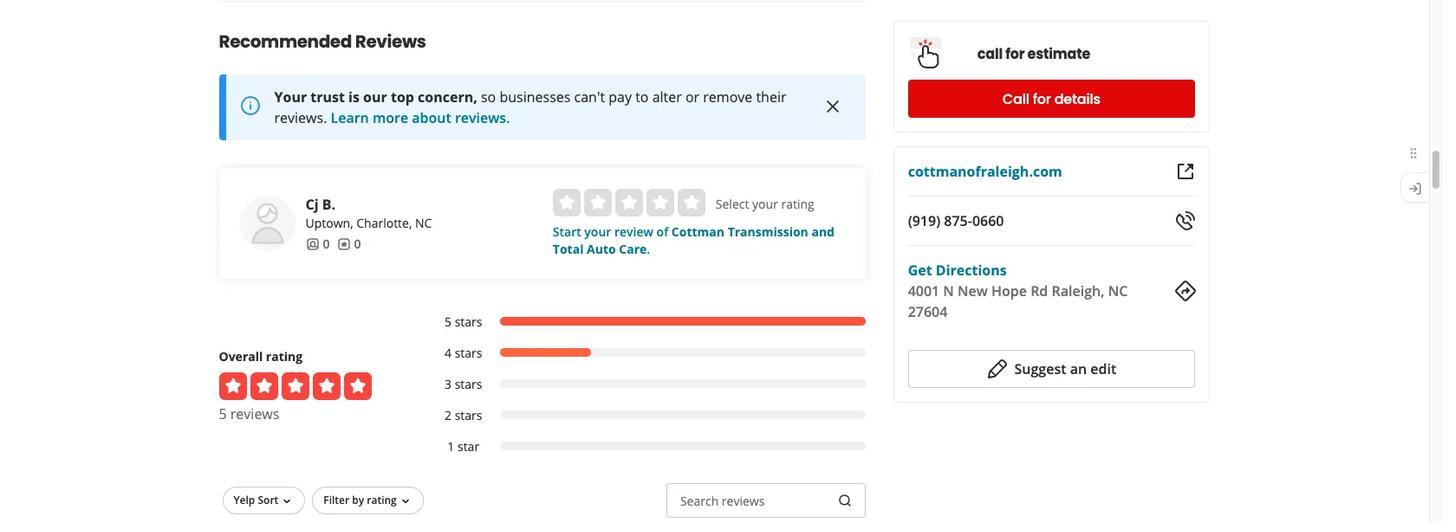 Task type: describe. For each thing, give the bounding box(es) containing it.
care
[[619, 241, 647, 257]]

24 info v2 image
[[240, 96, 260, 116]]

overall rating
[[219, 348, 303, 365]]

search reviews
[[680, 493, 765, 509]]

recommended
[[219, 29, 352, 53]]

filter
[[324, 493, 349, 508]]

raleigh,
[[1052, 282, 1105, 301]]

about
[[412, 108, 451, 127]]

review
[[614, 223, 653, 240]]

16 chevron down v2 image for yelp sort
[[280, 495, 294, 508]]

yelp sort button
[[222, 487, 305, 515]]

call
[[1003, 89, 1030, 109]]

5 reviews
[[219, 405, 279, 424]]

select your rating
[[716, 196, 814, 212]]

27604
[[908, 302, 948, 322]]

top
[[391, 87, 414, 106]]

reviews element
[[337, 236, 361, 253]]

cottman transmission and total auto care
[[553, 223, 835, 257]]

your
[[274, 87, 307, 106]]

5 for 5 stars
[[445, 314, 452, 330]]

reviews for 5 reviews
[[230, 405, 279, 424]]

get
[[908, 261, 933, 280]]

get directions 4001 n new hope rd raleigh, nc 27604
[[908, 261, 1128, 322]]

uptown,
[[306, 215, 353, 231]]

none radio inside recommended reviews 'element'
[[553, 189, 581, 216]]

5 star rating image
[[219, 372, 371, 400]]

details
[[1055, 89, 1101, 109]]

their
[[756, 87, 787, 106]]

search
[[680, 493, 719, 509]]

filter reviews by 3 stars rating element
[[427, 376, 866, 393]]

0660
[[973, 211, 1004, 231]]

stars for 4 stars
[[455, 345, 482, 361]]

transmission
[[728, 223, 808, 240]]

or
[[685, 87, 700, 106]]

charlotte,
[[356, 215, 412, 231]]

reviews
[[355, 29, 426, 53]]

estimate
[[1028, 44, 1091, 64]]

suggest an edit button
[[908, 350, 1196, 388]]

nc inside get directions 4001 n new hope rd raleigh, nc 27604
[[1109, 282, 1128, 301]]

an
[[1071, 360, 1087, 379]]

24 external link v2 image
[[1175, 161, 1196, 182]]

1 star
[[448, 438, 479, 455]]

select
[[716, 196, 749, 212]]

16 chevron down v2 image for filter by rating
[[399, 495, 412, 508]]

new
[[958, 282, 988, 301]]

reviews for search reviews
[[722, 493, 765, 509]]

for for call
[[1033, 89, 1052, 109]]

sort
[[258, 493, 278, 508]]

is
[[349, 87, 360, 106]]

b.
[[322, 195, 335, 214]]

16 friends v2 image
[[306, 237, 319, 251]]

yelp
[[234, 493, 255, 508]]

star
[[458, 438, 479, 455]]

cottman
[[672, 223, 725, 240]]

and
[[812, 223, 835, 240]]

yelp sort
[[234, 493, 278, 508]]

3 stars
[[445, 376, 482, 392]]

to
[[635, 87, 649, 106]]

get directions link
[[908, 261, 1007, 280]]

stars for 3 stars
[[455, 376, 482, 392]]

businesses
[[500, 87, 571, 106]]

cj b. link
[[306, 195, 335, 214]]

so
[[481, 87, 496, 106]]

edit
[[1091, 360, 1117, 379]]

recommended reviews
[[219, 29, 426, 53]]

  text field inside recommended reviews 'element'
[[666, 483, 866, 518]]

16 review v2 image
[[337, 237, 351, 251]]

learn more about reviews. link
[[331, 108, 510, 127]]

filter reviews by 2 stars rating element
[[427, 407, 866, 424]]

info alert
[[219, 74, 866, 140]]

start
[[553, 223, 581, 240]]

rating for select your rating
[[781, 196, 814, 212]]

friends element
[[306, 236, 330, 253]]

cj b. uptown, charlotte, nc
[[306, 195, 432, 231]]

filter reviews by 5 stars rating element
[[427, 314, 866, 331]]

2
[[445, 407, 452, 424]]

call
[[978, 44, 1003, 64]]

(919) 875-0660
[[908, 211, 1004, 231]]



Task type: vqa. For each thing, say whether or not it's contained in the screenshot.
24 chevron down v2 icon related to Restaurants
no



Task type: locate. For each thing, give the bounding box(es) containing it.
directions
[[936, 261, 1007, 280]]

for for call
[[1006, 44, 1025, 64]]

rating for filter by rating
[[367, 493, 397, 508]]

rating element
[[553, 189, 705, 216]]

5 stars
[[445, 314, 482, 330]]

cj
[[306, 195, 319, 214]]

1 vertical spatial 5
[[219, 405, 227, 424]]

learn
[[331, 108, 369, 127]]

1 horizontal spatial nc
[[1109, 282, 1128, 301]]

0
[[323, 236, 330, 252], [354, 236, 361, 252]]

reviews.
[[274, 108, 327, 127], [455, 108, 510, 127]]

1 vertical spatial rating
[[266, 348, 303, 365]]

your
[[752, 196, 778, 212], [584, 223, 611, 240]]

0 vertical spatial rating
[[781, 196, 814, 212]]

reviews right the "search"
[[722, 493, 765, 509]]

0 horizontal spatial your
[[584, 223, 611, 240]]

close image
[[823, 96, 843, 117]]

0 horizontal spatial 5
[[219, 405, 227, 424]]

0 vertical spatial for
[[1006, 44, 1025, 64]]

4 stars from the top
[[455, 407, 482, 424]]

875-
[[945, 211, 973, 231]]

5 up 4
[[445, 314, 452, 330]]

2 stars
[[445, 407, 482, 424]]

0 vertical spatial reviews
[[230, 405, 279, 424]]

(no rating) image
[[553, 189, 705, 216]]

rating up 5 star rating image at the bottom
[[266, 348, 303, 365]]

0 horizontal spatial for
[[1006, 44, 1025, 64]]

1 horizontal spatial reviews.
[[455, 108, 510, 127]]

nc right raleigh,
[[1109, 282, 1128, 301]]

1 horizontal spatial 5
[[445, 314, 452, 330]]

5
[[445, 314, 452, 330], [219, 405, 227, 424]]

call for details button
[[908, 80, 1196, 118]]

rd
[[1031, 282, 1049, 301]]

0 horizontal spatial 16 chevron down v2 image
[[280, 495, 294, 508]]

cottmanofraleigh.com link
[[908, 162, 1063, 181]]

24 pencil v2 image
[[987, 359, 1008, 380]]

16 chevron down v2 image right sort
[[280, 495, 294, 508]]

1 reviews. from the left
[[274, 108, 327, 127]]

your up transmission
[[752, 196, 778, 212]]

nc right charlotte,
[[415, 215, 432, 231]]

nc inside cj b. uptown, charlotte, nc
[[415, 215, 432, 231]]

reviews
[[230, 405, 279, 424], [722, 493, 765, 509]]

stars right 3
[[455, 376, 482, 392]]

by
[[352, 493, 364, 508]]

auto
[[587, 241, 616, 257]]

1 16 chevron down v2 image from the left
[[280, 495, 294, 508]]

None radio
[[553, 189, 581, 216]]

2 reviews. from the left
[[455, 108, 510, 127]]

alter
[[652, 87, 682, 106]]

stars for 5 stars
[[455, 314, 482, 330]]

0 horizontal spatial reviews
[[230, 405, 279, 424]]

stars right 4
[[455, 345, 482, 361]]

recommended reviews element
[[163, 1, 921, 523]]

16 chevron down v2 image right filter by rating
[[399, 495, 412, 508]]

1 vertical spatial your
[[584, 223, 611, 240]]

cottmanofraleigh.com
[[908, 162, 1063, 181]]

n
[[944, 282, 955, 301]]

reviews down 5 star rating image at the bottom
[[230, 405, 279, 424]]

total
[[553, 241, 584, 257]]

1 horizontal spatial 0
[[354, 236, 361, 252]]

call for estimate
[[978, 44, 1091, 64]]

pay
[[609, 87, 632, 106]]

0 horizontal spatial nc
[[415, 215, 432, 231]]

photo of cj b. image
[[240, 196, 295, 251]]

1 horizontal spatial reviews
[[722, 493, 765, 509]]

4
[[445, 345, 452, 361]]

trust
[[311, 87, 345, 106]]

nc
[[415, 215, 432, 231], [1109, 282, 1128, 301]]

for inside button
[[1033, 89, 1052, 109]]

rating up and
[[781, 196, 814, 212]]

5 for 5 reviews
[[219, 405, 227, 424]]

2 horizontal spatial rating
[[781, 196, 814, 212]]

1 horizontal spatial your
[[752, 196, 778, 212]]

stars up 4 stars in the bottom of the page
[[455, 314, 482, 330]]

0 horizontal spatial reviews.
[[274, 108, 327, 127]]

24 phone v2 image
[[1175, 211, 1196, 231]]

your for start
[[584, 223, 611, 240]]

2 vertical spatial rating
[[367, 493, 397, 508]]

1 horizontal spatial rating
[[367, 493, 397, 508]]

24 directions v2 image
[[1175, 281, 1196, 302]]

3 stars from the top
[[455, 376, 482, 392]]

2 stars from the top
[[455, 345, 482, 361]]

filter reviews by 1 star rating element
[[427, 438, 866, 456]]

2 0 from the left
[[354, 236, 361, 252]]

0 vertical spatial 5
[[445, 314, 452, 330]]

0 for friends element
[[323, 236, 330, 252]]

stars right 2 at the left bottom of page
[[455, 407, 482, 424]]

your for select
[[752, 196, 778, 212]]

  text field
[[666, 483, 866, 518]]

your up auto
[[584, 223, 611, 240]]

can't
[[574, 87, 605, 106]]

0 inside reviews element
[[354, 236, 361, 252]]

learn more about reviews.
[[331, 108, 510, 127]]

4001
[[908, 282, 940, 301]]

0 right 16 review v2 image
[[354, 236, 361, 252]]

(919)
[[908, 211, 941, 231]]

call for details
[[1003, 89, 1101, 109]]

1
[[448, 438, 454, 455]]

filter by rating button
[[312, 487, 424, 515]]

0 inside friends element
[[323, 236, 330, 252]]

so businesses can't pay to alter or remove their reviews.
[[274, 87, 787, 127]]

search image
[[838, 494, 852, 508]]

0 horizontal spatial rating
[[266, 348, 303, 365]]

1 stars from the top
[[455, 314, 482, 330]]

rating right by
[[367, 493, 397, 508]]

0 vertical spatial your
[[752, 196, 778, 212]]

your trust is our top concern,
[[274, 87, 477, 106]]

filter reviews by 4 stars rating element
[[427, 345, 866, 362]]

None radio
[[584, 189, 612, 216], [615, 189, 643, 216], [646, 189, 674, 216], [678, 189, 705, 216], [584, 189, 612, 216], [615, 189, 643, 216], [646, 189, 674, 216], [678, 189, 705, 216]]

16 chevron down v2 image inside yelp sort dropdown button
[[280, 495, 294, 508]]

.
[[647, 241, 650, 257]]

rating
[[781, 196, 814, 212], [266, 348, 303, 365], [367, 493, 397, 508]]

0 for reviews element
[[354, 236, 361, 252]]

reviews. inside so businesses can't pay to alter or remove their reviews.
[[274, 108, 327, 127]]

concern,
[[418, 87, 477, 106]]

suggest an edit
[[1015, 360, 1117, 379]]

overall
[[219, 348, 263, 365]]

filter by rating
[[324, 493, 397, 508]]

1 0 from the left
[[323, 236, 330, 252]]

16 chevron down v2 image inside filter by rating dropdown button
[[399, 495, 412, 508]]

16 chevron down v2 image
[[280, 495, 294, 508], [399, 495, 412, 508]]

hope
[[992, 282, 1027, 301]]

more
[[373, 108, 408, 127]]

0 right 16 friends v2 icon
[[323, 236, 330, 252]]

stars for 2 stars
[[455, 407, 482, 424]]

for
[[1006, 44, 1025, 64], [1033, 89, 1052, 109]]

5 down overall
[[219, 405, 227, 424]]

1 horizontal spatial 16 chevron down v2 image
[[399, 495, 412, 508]]

rating inside dropdown button
[[367, 493, 397, 508]]

1 vertical spatial reviews
[[722, 493, 765, 509]]

1 vertical spatial for
[[1033, 89, 1052, 109]]

reviews. down 'your'
[[274, 108, 327, 127]]

1 vertical spatial nc
[[1109, 282, 1128, 301]]

of
[[657, 223, 668, 240]]

remove
[[703, 87, 753, 106]]

reviews. down so
[[455, 108, 510, 127]]

our
[[363, 87, 387, 106]]

1 horizontal spatial for
[[1033, 89, 1052, 109]]

2 16 chevron down v2 image from the left
[[399, 495, 412, 508]]

suggest
[[1015, 360, 1067, 379]]

start your review of
[[553, 223, 672, 240]]

4 stars
[[445, 345, 482, 361]]

3
[[445, 376, 452, 392]]

0 vertical spatial nc
[[415, 215, 432, 231]]

0 horizontal spatial 0
[[323, 236, 330, 252]]



